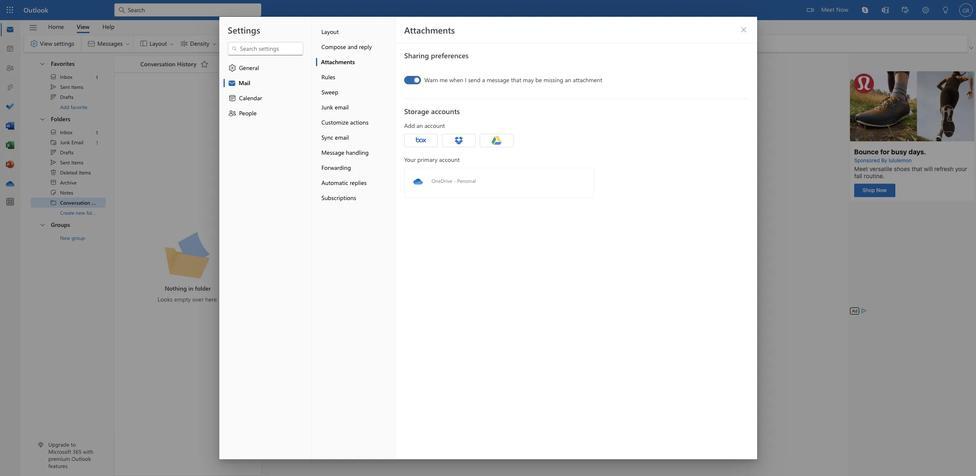 Task type: vqa. For each thing, say whether or not it's contained in the screenshot.
Temu
no



Task type: locate. For each thing, give the bounding box(es) containing it.
new
[[60, 235, 70, 242]]


[[50, 189, 57, 196]]

help
[[102, 22, 115, 30]]

meet
[[821, 5, 835, 13]]

1 vertical spatial attachments
[[321, 58, 355, 66]]

forwarding
[[321, 164, 351, 172]]

junk inside button
[[321, 103, 333, 111]]

add down the storage
[[404, 122, 415, 130]]

1 vertical spatial history
[[92, 200, 108, 206]]

tree item up deleted
[[31, 158, 106, 168]]

1 vertical spatial 
[[50, 129, 57, 136]]

favorite
[[71, 104, 87, 111]]

 button
[[404, 134, 438, 147]]

email
[[335, 103, 348, 111], [335, 134, 349, 142]]

drafts inside  sent items  drafts
[[60, 94, 73, 100]]

attachments button
[[316, 55, 395, 70]]

0 horizontal spatial view
[[40, 39, 52, 47]]

groups
[[51, 221, 70, 229]]

may
[[523, 76, 534, 84]]

dialog
[[0, 0, 976, 477]]

more apps image
[[6, 198, 14, 207]]

items right deleted
[[79, 169, 91, 176]]

1 vertical spatial account
[[439, 156, 459, 164]]

8 tree item from the top
[[31, 168, 106, 178]]

compose
[[321, 43, 346, 51]]

email right sync at the top left of the page
[[335, 134, 349, 142]]

document containing settings
[[0, 0, 976, 477]]

inbox inside the favorites tree
[[60, 74, 72, 80]]

attachments up sharing preferences
[[404, 24, 455, 36]]

0 vertical spatial inbox
[[60, 74, 72, 80]]

storage
[[404, 107, 429, 116]]

1  from the top
[[50, 74, 57, 80]]

 heading
[[129, 56, 211, 73]]

11 tree item from the top
[[31, 198, 108, 208]]

junk
[[321, 103, 333, 111], [60, 139, 70, 146]]

 up 
[[50, 159, 57, 166]]

 inbox for junk email
[[50, 129, 72, 136]]

folder for new
[[86, 210, 99, 216]]

0 vertical spatial view
[[77, 22, 90, 30]]

 down  button
[[30, 39, 38, 48]]

1 drafts from the top
[[60, 94, 73, 100]]

1 1 from the top
[[96, 74, 98, 80]]

2 vertical spatial 
[[39, 222, 46, 228]]

tree item up archive
[[31, 168, 106, 178]]

tree item
[[31, 72, 106, 82], [31, 82, 106, 92], [31, 92, 106, 102], [31, 127, 106, 137], [31, 137, 106, 147], [31, 147, 106, 158], [31, 158, 106, 168], [31, 168, 106, 178], [31, 178, 106, 188], [31, 188, 106, 198], [31, 198, 108, 208]]

premium features image
[[38, 443, 44, 449]]

1 vertical spatial conversation
[[60, 200, 90, 206]]

tree item up " junk email"
[[31, 127, 106, 137]]

0 vertical spatial junk
[[321, 103, 333, 111]]

0 horizontal spatial attachments
[[321, 58, 355, 66]]

tree item down favorites
[[31, 72, 106, 82]]

 left folders on the left top
[[39, 116, 46, 122]]

automatic replies button
[[316, 176, 395, 191]]

1 vertical spatial items
[[71, 159, 83, 166]]

1 horizontal spatial outlook
[[72, 456, 91, 463]]

sent up the add favorite tree item
[[60, 84, 70, 90]]

0 horizontal spatial conversation
[[60, 200, 90, 206]]

files image
[[6, 84, 14, 92]]

items up deleted
[[71, 159, 83, 166]]

0 horizontal spatial history
[[92, 200, 108, 206]]

 button left groups
[[35, 218, 49, 232]]

attachments
[[404, 24, 455, 36], [321, 58, 355, 66]]

2  button from the top
[[35, 112, 49, 126]]

items up favorite
[[71, 84, 83, 90]]

 up the add favorite tree item
[[50, 94, 57, 100]]

sweep
[[321, 88, 338, 96]]

conversation
[[140, 60, 175, 68], [60, 200, 90, 206]]

conversation inside conversation history 
[[140, 60, 175, 68]]

folder inside nothing in folder looks empty over here.
[[195, 285, 211, 293]]

conversation history 
[[140, 60, 209, 68]]

1 vertical spatial add
[[404, 122, 415, 130]]

tree item up add favorite
[[31, 92, 106, 102]]

1 inbox from the top
[[60, 74, 72, 80]]

1 vertical spatial sent
[[60, 159, 70, 166]]

5 tree item from the top
[[31, 137, 106, 147]]

1 down favorites tree item
[[96, 74, 98, 80]]

 inside 'tree'
[[50, 129, 57, 136]]

folder up over at the left bottom of page
[[195, 285, 211, 293]]

 button inside folders tree item
[[35, 112, 49, 126]]

7 tree item from the top
[[31, 158, 106, 168]]

an down the storage
[[416, 122, 423, 130]]

add
[[60, 104, 69, 111], [404, 122, 415, 130]]

your
[[404, 156, 416, 164]]

favorites tree item
[[31, 57, 106, 72]]

view inside button
[[77, 22, 90, 30]]


[[245, 62, 252, 68]]

0 vertical spatial history
[[177, 60, 196, 68]]

junk right 
[[60, 139, 70, 146]]

new group tree item
[[31, 233, 106, 243]]


[[231, 46, 237, 52]]

0 vertical spatial conversation
[[140, 60, 175, 68]]

email inside button
[[335, 134, 349, 142]]

tree item down folders tree item
[[31, 137, 106, 147]]

add favorite
[[60, 104, 87, 111]]

tree item containing 
[[31, 168, 106, 178]]

0 horizontal spatial junk
[[60, 139, 70, 146]]

 for 
[[50, 74, 57, 80]]

0 vertical spatial folder
[[86, 210, 99, 216]]

1 vertical spatial  button
[[35, 112, 49, 126]]

features
[[48, 463, 68, 470]]

attachments down compose
[[321, 58, 355, 66]]

view left settings at left top
[[40, 39, 52, 47]]

 up the add favorite tree item
[[50, 84, 57, 90]]

junk down "sweep"
[[321, 103, 333, 111]]

1 down folders tree item
[[96, 129, 98, 136]]

1  from the top
[[50, 84, 57, 90]]

1 vertical spatial 
[[39, 116, 46, 122]]

1 horizontal spatial folder
[[195, 285, 211, 293]]

conversation down layout group
[[140, 60, 175, 68]]

 up  at the top
[[228, 64, 236, 72]]

0 vertical spatial add
[[60, 104, 69, 111]]

2 vertical spatial 1
[[96, 139, 98, 146]]

 inbox for sent items
[[50, 74, 72, 80]]

 button
[[442, 134, 475, 147]]

tree item up the add favorite tree item
[[31, 82, 106, 92]]

 button left favorites
[[35, 57, 49, 71]]

items
[[71, 84, 83, 90], [71, 159, 83, 166], [79, 169, 91, 176]]

 button
[[25, 21, 42, 35]]

account down  button
[[439, 156, 459, 164]]

outlook inside banner
[[24, 5, 48, 14]]

now
[[836, 5, 848, 13]]

email up customize actions
[[335, 103, 348, 111]]

2 1 from the top
[[96, 129, 98, 136]]

conversation inside  drafts  sent items  deleted items  archive  notes  conversation history
[[60, 200, 90, 206]]

1 horizontal spatial attachments
[[404, 24, 455, 36]]

create
[[60, 210, 74, 216]]

1 horizontal spatial junk
[[321, 103, 333, 111]]

 inbox up " junk email"
[[50, 129, 72, 136]]

2 vertical spatial items
[[79, 169, 91, 176]]

outlook up  button
[[24, 5, 48, 14]]

 for folders
[[39, 116, 46, 122]]

drafts inside  drafts  sent items  deleted items  archive  notes  conversation history
[[60, 149, 73, 156]]

 inbox
[[50, 74, 72, 80], [50, 129, 72, 136]]

layout
[[321, 28, 339, 36]]

a
[[482, 76, 485, 84]]

2  from the top
[[39, 116, 46, 122]]

1 horizontal spatial history
[[177, 60, 196, 68]]

application
[[0, 0, 976, 477]]

1 vertical spatial  inbox
[[50, 129, 72, 136]]

 up 
[[50, 129, 57, 136]]

0 vertical spatial 
[[50, 84, 57, 90]]

-
[[454, 178, 456, 184]]

 button
[[198, 58, 211, 71]]

add inside attachments "tab panel"
[[404, 122, 415, 130]]

drafts down " junk email"
[[60, 149, 73, 156]]

1 vertical spatial folder
[[195, 285, 211, 293]]

1 vertical spatial outlook
[[72, 456, 91, 463]]

0 vertical spatial account
[[424, 122, 445, 130]]

1 vertical spatial inbox
[[60, 129, 72, 136]]

 inside folders tree item
[[39, 116, 46, 122]]

0 horizontal spatial add
[[60, 104, 69, 111]]

actions
[[350, 118, 368, 126]]

replies
[[350, 179, 366, 187]]

2 inbox from the top
[[60, 129, 72, 136]]

2 vertical spatial  button
[[35, 218, 49, 232]]

attachments inside 'button'
[[321, 58, 355, 66]]

tree item up "create"
[[31, 198, 108, 208]]

3  from the top
[[39, 222, 46, 228]]

 down 
[[50, 149, 57, 156]]

history left  button
[[177, 60, 196, 68]]

sent inside  sent items  drafts
[[60, 84, 70, 90]]

 button inside favorites tree item
[[35, 57, 49, 71]]

onedrive image
[[413, 177, 423, 187]]

 button
[[243, 59, 255, 71]]

email inside button
[[335, 103, 348, 111]]

onedrive image
[[6, 180, 14, 189]]

folder inside tree item
[[86, 210, 99, 216]]

folder right new
[[86, 210, 99, 216]]

0 vertical spatial an
[[565, 76, 571, 84]]

drafts up the add favorite tree item
[[60, 94, 73, 100]]

inbox inside 'tree'
[[60, 129, 72, 136]]

message handling button
[[316, 145, 395, 161]]

 inbox inside 'tree'
[[50, 129, 72, 136]]

 button for favorites
[[35, 57, 49, 71]]

1 horizontal spatial view
[[77, 22, 90, 30]]

1 inside the favorites tree
[[96, 74, 98, 80]]

forwarding button
[[316, 161, 395, 176]]

0 horizontal spatial an
[[416, 122, 423, 130]]

 left favorites
[[39, 60, 46, 67]]

tree
[[31, 127, 108, 218]]

0 vertical spatial 1
[[96, 74, 98, 80]]

calendar
[[239, 94, 262, 102]]

outlook down to at the bottom left
[[72, 456, 91, 463]]


[[228, 94, 236, 103]]

0 vertical spatial 
[[39, 60, 46, 67]]

1 vertical spatial 
[[228, 64, 236, 72]]

looks
[[158, 296, 173, 304]]

sent up deleted
[[60, 159, 70, 166]]

2 email from the top
[[335, 134, 349, 142]]

1 horizontal spatial conversation
[[140, 60, 175, 68]]

1 vertical spatial 
[[50, 159, 57, 166]]

2  from the top
[[50, 159, 57, 166]]

 left groups
[[39, 222, 46, 228]]

1 horizontal spatial 
[[228, 64, 236, 72]]

0 horizontal spatial folder
[[86, 210, 99, 216]]

mail image
[[6, 26, 14, 34]]

0 horizontal spatial 
[[30, 39, 38, 48]]

inbox
[[60, 74, 72, 80], [60, 129, 72, 136]]

0 vertical spatial 
[[50, 94, 57, 100]]

0 vertical spatial email
[[335, 103, 348, 111]]

9 tree item from the top
[[31, 178, 106, 188]]

 inside favorites tree item
[[39, 60, 46, 67]]

10 tree item from the top
[[31, 188, 106, 198]]

junk inside tree item
[[60, 139, 70, 146]]

add favorite tree item
[[31, 102, 106, 112]]

document
[[0, 0, 976, 477]]

favorites tree
[[31, 53, 106, 112]]

1 email from the top
[[335, 103, 348, 111]]

sync email
[[321, 134, 349, 142]]

1 sent from the top
[[60, 84, 70, 90]]

help button
[[96, 20, 121, 33]]

view
[[77, 22, 90, 30], [40, 39, 52, 47]]

 inbox inside the favorites tree
[[50, 74, 72, 80]]

2 sent from the top
[[60, 159, 70, 166]]

0 vertical spatial drafts
[[60, 94, 73, 100]]

history inside  drafts  sent items  deleted items  archive  notes  conversation history
[[92, 200, 108, 206]]

conversation up create new folder
[[60, 200, 90, 206]]

1 vertical spatial email
[[335, 134, 349, 142]]

0 vertical spatial 
[[30, 39, 38, 48]]

 drafts  sent items  deleted items  archive  notes  conversation history
[[50, 149, 108, 206]]

account for add an account
[[424, 122, 445, 130]]

2 drafts from the top
[[60, 149, 73, 156]]

3  button from the top
[[35, 218, 49, 232]]

1  from the top
[[39, 60, 46, 67]]

0 vertical spatial  button
[[35, 57, 49, 71]]

people image
[[6, 64, 14, 73]]

1 vertical spatial 
[[50, 149, 57, 156]]

0 vertical spatial items
[[71, 84, 83, 90]]

1
[[96, 74, 98, 80], [96, 129, 98, 136], [96, 139, 98, 146]]

account down storage accounts
[[424, 122, 445, 130]]

0 vertical spatial  inbox
[[50, 74, 72, 80]]

 inbox down favorites
[[50, 74, 72, 80]]

to do image
[[6, 103, 14, 111]]

history up create new folder
[[92, 200, 108, 206]]

1 vertical spatial junk
[[60, 139, 70, 146]]

 button inside groups tree item
[[35, 218, 49, 232]]

reply
[[359, 43, 372, 51]]

tab list
[[42, 20, 121, 33]]

tree item down archive
[[31, 188, 106, 198]]

Search settings search field
[[237, 45, 294, 53]]

2  from the top
[[50, 129, 57, 136]]

home button
[[42, 20, 70, 33]]

1  from the top
[[50, 94, 57, 100]]

 down favorites
[[50, 74, 57, 80]]

sent
[[60, 84, 70, 90], [60, 159, 70, 166]]

add for add an account
[[404, 122, 415, 130]]

rules
[[321, 73, 335, 81]]

1 vertical spatial 1
[[96, 129, 98, 136]]

2  inbox from the top
[[50, 129, 72, 136]]

missing
[[543, 76, 563, 84]]

 junk email
[[50, 139, 83, 146]]

preferences
[[431, 51, 468, 60]]

 inside the favorites tree
[[50, 74, 57, 80]]

outlook link
[[24, 0, 48, 20]]

upgrade to microsoft 365 with premium outlook features
[[48, 442, 93, 470]]

 inside  sent items  drafts
[[50, 94, 57, 100]]

1 vertical spatial view
[[40, 39, 52, 47]]

1 vertical spatial drafts
[[60, 149, 73, 156]]

1 horizontal spatial add
[[404, 122, 415, 130]]

add up folders on the left top
[[60, 104, 69, 111]]

add inside tree item
[[60, 104, 69, 111]]

premium
[[48, 456, 70, 463]]

ad
[[852, 308, 857, 314]]

1  inbox from the top
[[50, 74, 72, 80]]

 button left folders on the left top
[[35, 112, 49, 126]]

view left help
[[77, 22, 90, 30]]

settings
[[54, 39, 74, 47]]

an
[[565, 76, 571, 84], [416, 122, 423, 130]]

inbox down favorites tree item
[[60, 74, 72, 80]]

outlook banner
[[0, 0, 976, 20]]

subscriptions
[[321, 194, 356, 202]]

warn me when i send a message that may be missing an attachment
[[424, 76, 602, 84]]

inbox up " junk email"
[[60, 129, 72, 136]]

outlook
[[24, 5, 48, 14], [72, 456, 91, 463]]

left-rail-appbar navigation
[[2, 20, 18, 194]]

account
[[424, 122, 445, 130], [439, 156, 459, 164]]

an right missing
[[565, 76, 571, 84]]

junk email
[[321, 103, 348, 111]]

settings tab list
[[219, 17, 312, 460]]

1  button from the top
[[35, 57, 49, 71]]

0 vertical spatial outlook
[[24, 5, 48, 14]]

drafts
[[60, 94, 73, 100], [60, 149, 73, 156]]

settings heading
[[228, 24, 260, 36]]

message list section
[[114, 54, 261, 476]]

1 right email
[[96, 139, 98, 146]]

0 horizontal spatial outlook
[[24, 5, 48, 14]]

calendar image
[[6, 45, 14, 53]]

0 vertical spatial sent
[[60, 84, 70, 90]]

 inside  view settings
[[30, 39, 38, 48]]

tree item down " junk email"
[[31, 147, 106, 158]]

0 vertical spatial attachments
[[404, 24, 455, 36]]

2  from the top
[[50, 149, 57, 156]]

tree item down deleted
[[31, 178, 106, 188]]

 inside groups tree item
[[39, 222, 46, 228]]

upgrade
[[48, 442, 69, 449]]

0 vertical spatial 
[[50, 74, 57, 80]]

layout button
[[316, 24, 395, 39]]

 inside 'settings' tab list
[[228, 64, 236, 72]]



Task type: describe. For each thing, give the bounding box(es) containing it.
nothing
[[165, 285, 187, 293]]

inbox for junk email
[[60, 129, 72, 136]]

 button for groups
[[35, 218, 49, 232]]

sweep button
[[316, 85, 395, 100]]

home
[[48, 22, 64, 30]]

tab list containing home
[[42, 20, 121, 33]]


[[228, 79, 236, 87]]

i
[[465, 76, 466, 84]]

compose and reply
[[321, 43, 372, 51]]

folders tree item
[[31, 112, 106, 127]]

onedrive
[[431, 178, 452, 184]]

 button for folders
[[35, 112, 49, 126]]

customize
[[321, 118, 348, 126]]

to
[[71, 442, 76, 449]]

folders
[[51, 115, 70, 123]]

that
[[511, 76, 521, 84]]

deleted
[[60, 169, 77, 176]]

3 1 from the top
[[96, 139, 98, 146]]


[[454, 136, 464, 146]]

 for groups
[[39, 222, 46, 228]]

in
[[188, 285, 193, 293]]


[[807, 7, 814, 13]]

sync email button
[[316, 130, 395, 145]]

1 for junk email
[[96, 129, 98, 136]]

groups tree item
[[31, 218, 106, 233]]

customize actions
[[321, 118, 368, 126]]

sharing preferences
[[404, 51, 468, 60]]

tree item containing 
[[31, 178, 106, 188]]

 for 
[[228, 64, 236, 72]]

nothing in folder looks empty over here.
[[158, 285, 218, 304]]

word image
[[6, 122, 14, 131]]

items inside  sent items  drafts
[[71, 84, 83, 90]]

tree containing 
[[31, 127, 108, 218]]

message
[[321, 149, 344, 157]]

tree item containing 
[[31, 188, 106, 198]]

email for junk email
[[335, 103, 348, 111]]

email for sync email
[[335, 134, 349, 142]]

storage accounts
[[404, 107, 460, 116]]


[[50, 200, 57, 206]]

4 tree item from the top
[[31, 127, 106, 137]]

here.
[[205, 296, 218, 304]]

rules button
[[316, 70, 395, 85]]

your primary account
[[404, 156, 459, 164]]

1 tree item from the top
[[31, 72, 106, 82]]

create new folder tree item
[[31, 208, 106, 218]]

group
[[72, 235, 85, 242]]

be
[[535, 76, 542, 84]]

folder for in
[[195, 285, 211, 293]]

sent inside  drafts  sent items  deleted items  archive  notes  conversation history
[[60, 159, 70, 166]]

 people
[[228, 109, 256, 118]]

tree item containing 
[[31, 137, 106, 147]]

onedrive - personal
[[431, 178, 476, 184]]

handling
[[346, 149, 368, 157]]

 sent items  drafts
[[50, 84, 83, 100]]

inbox for sent items
[[60, 74, 72, 80]]

powerpoint image
[[6, 161, 14, 169]]

attachments inside "tab panel"
[[404, 24, 455, 36]]

 for favorites
[[39, 60, 46, 67]]

junk email button
[[316, 100, 395, 115]]

view button
[[70, 20, 96, 33]]

application containing settings
[[0, 0, 976, 477]]

set your advertising preferences image
[[861, 308, 867, 315]]

layout group
[[135, 35, 218, 52]]

 for  view settings
[[30, 39, 38, 48]]

attachments heading
[[404, 24, 455, 36]]

warn
[[424, 76, 438, 84]]

attachments tab panel
[[396, 17, 757, 460]]

1 vertical spatial an
[[416, 122, 423, 130]]

compose and reply button
[[316, 39, 395, 55]]

new
[[76, 210, 85, 216]]


[[740, 26, 747, 33]]

microsoft
[[48, 449, 71, 456]]

mail
[[238, 79, 250, 87]]

personal
[[457, 178, 476, 184]]

365
[[73, 449, 82, 456]]

dialog containing settings
[[0, 0, 976, 477]]

message handling
[[321, 149, 368, 157]]

 inside  drafts  sent items  deleted items  archive  notes  conversation history
[[50, 159, 57, 166]]

history inside conversation history 
[[177, 60, 196, 68]]

tree item containing 
[[31, 198, 108, 208]]

when
[[449, 76, 463, 84]]

primary
[[417, 156, 437, 164]]

create new folder
[[60, 210, 99, 216]]


[[29, 23, 38, 32]]

add for add favorite
[[60, 104, 69, 111]]

notes
[[60, 189, 73, 196]]


[[416, 136, 426, 146]]

sharing
[[404, 51, 429, 60]]

6 tree item from the top
[[31, 147, 106, 158]]

 inside  sent items  drafts
[[50, 84, 57, 90]]


[[228, 109, 236, 118]]

1 for sent items
[[96, 74, 98, 80]]

email
[[71, 139, 83, 146]]

 view settings
[[30, 39, 74, 48]]


[[200, 60, 209, 68]]

2 tree item from the top
[[31, 82, 106, 92]]

me
[[439, 76, 448, 84]]

add an account
[[404, 122, 445, 130]]

3 tree item from the top
[[31, 92, 106, 102]]

favorites
[[51, 60, 75, 68]]

account for your primary account
[[439, 156, 459, 164]]

1 horizontal spatial an
[[565, 76, 571, 84]]

outlook inside upgrade to microsoft 365 with premium outlook features
[[72, 456, 91, 463]]

 calendar
[[228, 94, 262, 103]]

general
[[239, 64, 259, 72]]

 for 
[[50, 129, 57, 136]]

automatic replies
[[321, 179, 366, 187]]

settings
[[228, 24, 260, 36]]

 inside  drafts  sent items  deleted items  archive  notes  conversation history
[[50, 149, 57, 156]]

new group
[[60, 235, 85, 242]]

with
[[83, 449, 93, 456]]

and
[[347, 43, 357, 51]]

empty
[[174, 296, 191, 304]]

excel image
[[6, 142, 14, 150]]

accounts
[[431, 107, 460, 116]]

attachment
[[573, 76, 602, 84]]

automatic
[[321, 179, 348, 187]]


[[50, 139, 57, 146]]

view inside  view settings
[[40, 39, 52, 47]]

over
[[192, 296, 204, 304]]

subscriptions button
[[316, 191, 395, 206]]

customize actions button
[[316, 115, 395, 130]]



